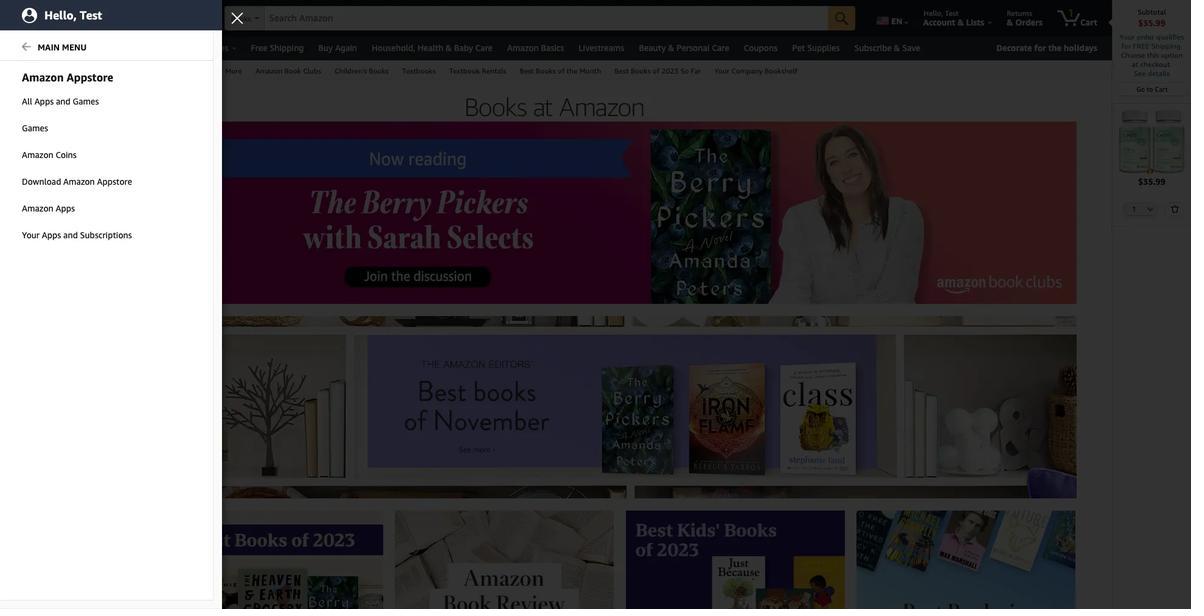 Task type: locate. For each thing, give the bounding box(es) containing it.
month inside "link"
[[580, 66, 601, 75]]

books
[[231, 14, 251, 23], [16, 66, 37, 75], [369, 66, 389, 75], [536, 66, 556, 75], [631, 66, 651, 75], [52, 124, 76, 133], [17, 159, 37, 168], [68, 170, 88, 179], [51, 181, 72, 190], [34, 203, 54, 212], [34, 214, 54, 223], [17, 236, 37, 245]]

best inside best sellers & more link
[[178, 66, 192, 75]]

games up hispanic at the left of page
[[22, 123, 48, 133]]

all button
[[9, 37, 45, 60]]

subtotal
[[1138, 7, 1166, 16]]

amazon left 'basics'
[[507, 43, 539, 53]]

amazon apps link
[[0, 196, 213, 221]]

best for best sellers & more
[[178, 66, 192, 75]]

main menu
[[38, 42, 87, 52]]

1 vertical spatial cart
[[1155, 85, 1168, 93]]

1 vertical spatial 1
[[1133, 205, 1136, 213]]

download amazon appstore
[[22, 176, 132, 187]]

search
[[84, 66, 106, 75]]

0 vertical spatial $35.99
[[1138, 18, 1166, 28]]

apps
[[34, 96, 54, 106], [56, 203, 75, 214], [42, 230, 61, 240]]

1 horizontal spatial far
[[691, 66, 701, 75]]

1 vertical spatial in
[[39, 159, 45, 168]]

$35.99 inside subtotal $35.99
[[1138, 18, 1166, 28]]

cart
[[1081, 17, 1098, 27], [1155, 85, 1168, 93]]

books down household,
[[369, 66, 389, 75]]

1 horizontal spatial 2023
[[662, 66, 679, 75]]

best books of 2023 so far link down beauty in the top right of the page
[[608, 61, 708, 80]]

go to cart link
[[1117, 83, 1188, 96]]

hello, test left lists
[[924, 9, 959, 18]]

2 vertical spatial and
[[63, 230, 78, 240]]

checkbox image
[[11, 530, 21, 540]]

main menu link
[[0, 35, 213, 61]]

amazon basics
[[507, 43, 564, 53]]

0 vertical spatial to
[[133, 9, 140, 18]]

your left the picks
[[22, 230, 40, 240]]

your left order
[[1120, 32, 1135, 41]]

1 vertical spatial your
[[715, 66, 730, 75]]

best books in top categories image
[[857, 511, 1076, 610]]

1 vertical spatial all
[[22, 96, 32, 106]]

None submit
[[828, 6, 856, 30]]

so inside 'best books of the month best books of 2023 so far celebrity picks books by black writers'
[[82, 214, 91, 223]]

2 horizontal spatial to
[[1147, 85, 1153, 93]]

0 vertical spatial in
[[43, 124, 50, 133]]

groceries
[[193, 43, 228, 53]]

best books of the month link
[[513, 61, 608, 80], [17, 203, 97, 212]]

0 horizontal spatial your
[[22, 230, 40, 240]]

textbooks
[[402, 66, 436, 75]]

1 horizontal spatial games
[[73, 96, 99, 106]]

of
[[558, 66, 565, 75], [653, 66, 660, 75], [56, 203, 62, 212], [56, 214, 62, 223]]

1 horizontal spatial 1
[[1133, 205, 1136, 213]]

test up deals
[[80, 8, 102, 22]]

care right personal
[[712, 43, 729, 53]]

best books of 2023 so far link up the picks
[[17, 214, 104, 223]]

the left the holidays on the right top
[[1049, 43, 1062, 53]]

0 vertical spatial games
[[73, 96, 99, 106]]

& left lists
[[958, 17, 964, 27]]

more
[[225, 66, 242, 75]]

1 vertical spatial $35.99
[[1138, 176, 1166, 187]]

your inside "link"
[[715, 66, 730, 75]]

care
[[475, 43, 493, 53], [712, 43, 729, 53]]

textbook
[[449, 66, 480, 75]]

$35.99 down subtotal
[[1138, 18, 1166, 28]]

best books of 2023 so far
[[615, 66, 701, 75]]

returns
[[1007, 9, 1032, 18]]

0 horizontal spatial far
[[93, 214, 104, 223]]

and
[[56, 96, 70, 106], [47, 148, 59, 157], [63, 230, 78, 240]]

month for best books of the month
[[580, 66, 601, 75]]

far down personal
[[691, 66, 701, 75]]

test left lists
[[945, 9, 959, 18]]

0 horizontal spatial cart
[[1081, 17, 1098, 27]]

livestreams link
[[572, 40, 632, 57]]

month for best books of the month best books of 2023 so far celebrity picks books by black writers
[[76, 203, 97, 212]]

1 vertical spatial best books of 2023 so far link
[[17, 214, 104, 223]]

1 vertical spatial children's
[[17, 181, 49, 190]]

all up popular
[[22, 96, 32, 106]]

to down books in spanish link
[[35, 170, 41, 179]]

& left the more
[[218, 66, 223, 75]]

cart up the holidays on the right top
[[1081, 17, 1098, 27]]

bookshelf
[[765, 66, 798, 75]]

cart down details
[[1155, 85, 1168, 93]]

0 horizontal spatial hello,
[[44, 8, 77, 22]]

to right go
[[1147, 85, 1153, 93]]

save
[[903, 43, 921, 53]]

go
[[1137, 85, 1145, 93]]

apps for all
[[34, 96, 54, 106]]

0 horizontal spatial to
[[35, 170, 41, 179]]

books up back
[[17, 159, 37, 168]]

0 vertical spatial far
[[691, 66, 701, 75]]

1 vertical spatial so
[[82, 214, 91, 223]]

download
[[22, 176, 61, 187]]

amazon up back
[[22, 150, 53, 160]]

1 horizontal spatial hello,
[[924, 9, 943, 18]]

advanced search
[[50, 66, 106, 75]]

holiday deals link
[[46, 40, 114, 57]]

best sellers & more link
[[171, 61, 249, 80]]

1 horizontal spatial care
[[712, 43, 729, 53]]

0 vertical spatial all
[[28, 43, 39, 53]]

& left baby
[[446, 43, 452, 53]]

your company bookshelf
[[715, 66, 798, 75]]

amazon book review image
[[395, 511, 614, 610]]

dropdown image
[[1148, 207, 1154, 212]]

0 horizontal spatial hello, test
[[44, 8, 102, 22]]

for left free
[[1122, 41, 1131, 51]]

your inside your order qualifies for free shipping. choose this option at checkout. see details
[[1120, 32, 1135, 41]]

amazon left book
[[256, 66, 282, 75]]

1 horizontal spatial hello, test
[[924, 9, 959, 18]]

in right popular
[[43, 124, 50, 133]]

hello, up main menu
[[44, 8, 77, 22]]

1 horizontal spatial the
[[567, 66, 578, 75]]

livestreams
[[579, 43, 625, 53]]

far up subscriptions
[[93, 214, 104, 223]]

your left company
[[715, 66, 730, 75]]

best books of 2023 so far link
[[608, 61, 708, 80], [17, 214, 104, 223]]

advanced
[[50, 66, 82, 75]]

0 vertical spatial month
[[580, 66, 601, 75]]

2023 down beauty & personal care link
[[662, 66, 679, 75]]

buy again link
[[311, 40, 365, 57]]

1 horizontal spatial month
[[580, 66, 601, 75]]

amazon for amazon apps
[[22, 203, 53, 214]]

0 vertical spatial 2023
[[662, 66, 679, 75]]

0 horizontal spatial care
[[475, 43, 493, 53]]

to left los
[[133, 9, 140, 18]]

books in spanish link
[[17, 159, 73, 168]]

hello, test up menu
[[44, 8, 102, 22]]

the inside 'best books of the month best books of 2023 so far celebrity picks books by black writers'
[[64, 203, 74, 212]]

lists
[[966, 17, 985, 27]]

personal
[[677, 43, 710, 53]]

0 horizontal spatial month
[[76, 203, 97, 212]]

appstore
[[97, 176, 132, 187]]

all inside button
[[28, 43, 39, 53]]

0 horizontal spatial children's
[[17, 181, 49, 190]]

best
[[178, 66, 192, 75], [520, 66, 534, 75], [615, 66, 629, 75], [17, 203, 32, 212], [17, 214, 32, 223]]

so up 'your apps and subscriptions'
[[82, 214, 91, 223]]

books up free
[[231, 14, 251, 23]]

2023 inside navigation navigation
[[662, 66, 679, 75]]

the
[[1049, 43, 1062, 53], [567, 66, 578, 75], [64, 203, 74, 212]]

0 horizontal spatial 1
[[1068, 7, 1074, 19]]

0 horizontal spatial test
[[80, 8, 102, 22]]

0 horizontal spatial games
[[22, 123, 48, 133]]

hello, inside navigation navigation
[[924, 9, 943, 18]]

1 vertical spatial best books of the month link
[[17, 203, 97, 212]]

your for your company bookshelf
[[715, 66, 730, 75]]

children's books
[[335, 66, 389, 75]]

2 horizontal spatial your
[[1120, 32, 1135, 41]]

0 vertical spatial children's
[[335, 66, 367, 75]]

2 vertical spatial to
[[35, 170, 41, 179]]

1 vertical spatial games
[[22, 123, 48, 133]]

children's
[[335, 66, 367, 75], [17, 181, 49, 190]]

month down 'download amazon appstore'
[[76, 203, 97, 212]]

1 horizontal spatial so
[[681, 66, 689, 75]]

best kids' books of 2023 image
[[626, 511, 845, 610]]

the down livestreams link
[[567, 66, 578, 75]]

1 vertical spatial 2023
[[64, 214, 80, 223]]

books inside books search field
[[231, 14, 251, 23]]

deals
[[85, 43, 106, 53]]

for
[[1122, 41, 1131, 51], [1035, 43, 1046, 53]]

delivering
[[98, 9, 131, 18]]

hispanic and latino stories link
[[17, 148, 106, 157]]

amazon image
[[13, 11, 72, 29]]

1 horizontal spatial test
[[945, 9, 959, 18]]

the up the picks
[[64, 203, 74, 212]]

0 horizontal spatial 2023
[[64, 214, 80, 223]]

$35.99 up dropdown icon
[[1138, 176, 1166, 187]]

1 vertical spatial children's books link
[[17, 181, 72, 190]]

amazon
[[507, 43, 539, 53], [256, 66, 282, 75], [22, 150, 53, 160], [63, 176, 95, 187], [22, 203, 53, 214]]

0 vertical spatial the
[[1049, 43, 1062, 53]]

amazon down spanish
[[63, 176, 95, 187]]

hello, right en at the right top
[[924, 9, 943, 18]]

best books of the month link up the picks
[[17, 203, 97, 212]]

& inside returns & orders
[[1007, 17, 1013, 27]]

amazon for amazon basics
[[507, 43, 539, 53]]

and inside hispanic and latino stories books in spanish back to school books children's books
[[47, 148, 59, 157]]

& for beauty
[[668, 43, 674, 53]]

spanish
[[47, 159, 73, 168]]

by
[[39, 236, 47, 245]]

test
[[80, 8, 102, 22], [945, 9, 959, 18]]

0 horizontal spatial the
[[64, 203, 74, 212]]

the for best books of the month best books of 2023 so far celebrity picks books by black writers
[[64, 203, 74, 212]]

2 horizontal spatial the
[[1049, 43, 1062, 53]]

for right the decorate
[[1035, 43, 1046, 53]]

household, health & baby care
[[372, 43, 493, 53]]

1 horizontal spatial your
[[715, 66, 730, 75]]

baby
[[454, 43, 473, 53]]

1 up the holidays on the right top
[[1068, 7, 1074, 19]]

best books of 2023 image
[[164, 511, 383, 610]]

appstore
[[67, 71, 113, 84]]

0 vertical spatial your
[[1120, 32, 1135, 41]]

apps for your
[[42, 230, 61, 240]]

1 horizontal spatial for
[[1122, 41, 1131, 51]]

month down livestreams link
[[580, 66, 601, 75]]

1 vertical spatial apps
[[56, 203, 75, 214]]

main
[[38, 42, 60, 52]]

to
[[133, 9, 140, 18], [1147, 85, 1153, 93], [35, 170, 41, 179]]

0 vertical spatial best books of 2023 so far link
[[608, 61, 708, 80]]

1 vertical spatial to
[[1147, 85, 1153, 93]]

0 horizontal spatial children's books link
[[17, 181, 72, 190]]

free shipping link
[[244, 40, 311, 57]]

1 horizontal spatial best books of the month link
[[513, 61, 608, 80]]

1 vertical spatial and
[[47, 148, 59, 157]]

books down all button
[[16, 66, 37, 75]]

all up books link
[[28, 43, 39, 53]]

clubs
[[303, 66, 321, 75]]

1 vertical spatial the
[[567, 66, 578, 75]]

2023 up 'your apps and subscriptions'
[[64, 214, 80, 223]]

amazon up celebrity picks link
[[22, 203, 53, 214]]

holiday
[[54, 43, 83, 53]]

2 vertical spatial apps
[[42, 230, 61, 240]]

holidays
[[1064, 43, 1098, 53]]

books down spanish
[[68, 170, 88, 179]]

children's books link down again
[[328, 61, 395, 80]]

& right beauty in the top right of the page
[[668, 43, 674, 53]]

soon
[[43, 598, 63, 608]]

hello, test
[[44, 8, 102, 22], [924, 9, 959, 18]]

hello, test inside navigation navigation
[[924, 9, 959, 18]]

care right baby
[[475, 43, 493, 53]]

amazon book clubs
[[256, 66, 321, 75]]

navigation navigation
[[0, 0, 1191, 610]]

company
[[732, 66, 763, 75]]

1 vertical spatial month
[[76, 203, 97, 212]]

2 vertical spatial your
[[22, 230, 40, 240]]

children's down back
[[17, 181, 49, 190]]

0 vertical spatial cart
[[1081, 17, 1098, 27]]

subtotal $35.99
[[1138, 7, 1166, 28]]

in up back to school books 'link' on the left top
[[39, 159, 45, 168]]

2 vertical spatial the
[[64, 203, 74, 212]]

& left save
[[894, 43, 900, 53]]

pet
[[792, 43, 805, 53]]

children's down again
[[335, 66, 367, 75]]

1 vertical spatial far
[[93, 214, 104, 223]]

to inside delivering to los angeles 90005 update location
[[133, 9, 140, 18]]

subscribe & save
[[855, 43, 921, 53]]

black
[[49, 236, 67, 245]]

textbooks link
[[395, 61, 443, 80]]

month inside 'best books of the month best books of 2023 so far celebrity picks books by black writers'
[[76, 203, 97, 212]]

0 horizontal spatial so
[[82, 214, 91, 223]]

0 vertical spatial and
[[56, 96, 70, 106]]

decorate
[[997, 43, 1032, 53]]

0 horizontal spatial best books of 2023 so far link
[[17, 214, 104, 223]]

games down appstore
[[73, 96, 99, 106]]

1 horizontal spatial to
[[133, 9, 140, 18]]

best books of the month link down 'basics'
[[513, 61, 608, 80]]

1 left dropdown icon
[[1133, 205, 1136, 213]]

& left orders
[[1007, 17, 1013, 27]]

0 vertical spatial so
[[681, 66, 689, 75]]

update
[[98, 17, 127, 27]]

so down beauty & personal care link
[[681, 66, 689, 75]]

0 vertical spatial apps
[[34, 96, 54, 106]]

children's books link down back to school books 'link' on the left top
[[17, 181, 72, 190]]

subscribe & save link
[[847, 40, 928, 57]]

1 horizontal spatial children's
[[335, 66, 367, 75]]

0 vertical spatial children's books link
[[328, 61, 395, 80]]

menu
[[62, 42, 87, 52]]

decorate for the holidays
[[997, 43, 1098, 53]]



Task type: describe. For each thing, give the bounding box(es) containing it.
books down school
[[51, 181, 72, 190]]

decorate for the holidays link
[[992, 40, 1103, 56]]

amazon
[[22, 71, 64, 84]]

test inside navigation navigation
[[945, 9, 959, 18]]

holiday deals
[[54, 43, 106, 53]]

angeles
[[155, 9, 182, 18]]

writers
[[69, 236, 92, 245]]

beauty & personal care
[[639, 43, 729, 53]]

this
[[1147, 51, 1159, 60]]

orders
[[1016, 17, 1043, 27]]

amazon coins
[[22, 150, 77, 160]]

1 horizontal spatial best books of 2023 so far link
[[608, 61, 708, 80]]

all for all
[[28, 43, 39, 53]]

free shipping
[[251, 43, 304, 53]]

1 horizontal spatial cart
[[1155, 85, 1168, 93]]

health
[[418, 43, 444, 53]]

books by black writers link
[[17, 236, 92, 245]]

books down 'basics'
[[536, 66, 556, 75]]

delivering to los angeles 90005 update location
[[98, 9, 205, 27]]

amazon for amazon coins
[[22, 150, 53, 160]]

free
[[1133, 41, 1150, 51]]

household,
[[372, 43, 415, 53]]

of for best books of the month best books of 2023 so far celebrity picks books by black writers
[[56, 203, 62, 212]]

best for best books of the month
[[520, 66, 534, 75]]

go to cart
[[1137, 85, 1168, 93]]

account & lists
[[923, 17, 985, 27]]

subscriptions
[[80, 230, 132, 240]]

of for best books of 2023 so far
[[653, 66, 660, 75]]

pet supplies link
[[785, 40, 847, 57]]

0 vertical spatial 1
[[1068, 7, 1074, 19]]

far inside navigation navigation
[[691, 66, 701, 75]]

coupons link
[[737, 40, 785, 57]]

location
[[129, 17, 162, 27]]

subscribe
[[855, 43, 892, 53]]

your apps and subscriptions link
[[0, 223, 213, 248]]

children's inside navigation navigation
[[335, 66, 367, 75]]

now reading. bright young women with sarah selects. join the discussion. image
[[164, 122, 1077, 304]]

rentals
[[482, 66, 506, 75]]

all apps and games
[[22, 96, 99, 106]]

1 horizontal spatial children's books link
[[328, 61, 395, 80]]

coq10 600mg softgels | high absorption coq10 ubiquinol supplement | reduced form enhanced with vitamin e &amp; omega 3 6 9 | antioxidant powerhouse good for health | 120 softgels image
[[1119, 109, 1185, 176]]

supplies
[[807, 43, 840, 53]]

the for best books of the month
[[567, 66, 578, 75]]

coming
[[11, 598, 41, 608]]

books down beauty in the top right of the page
[[631, 66, 651, 75]]

to inside hispanic and latino stories books in spanish back to school books children's books
[[35, 170, 41, 179]]

textbook rentals link
[[443, 61, 513, 80]]

groceries link
[[185, 40, 244, 57]]

so inside navigation navigation
[[681, 66, 689, 75]]

back
[[17, 170, 33, 179]]

1 care from the left
[[475, 43, 493, 53]]

and for subscriptions
[[63, 230, 78, 240]]

all for all apps and games
[[22, 96, 32, 106]]

option
[[1161, 51, 1183, 60]]

to for delivering to los angeles 90005 update location
[[133, 9, 140, 18]]

qualifies
[[1157, 32, 1184, 41]]

books down amazon apps
[[34, 214, 54, 223]]

books%20at%20amazon image
[[301, 89, 812, 122]]

your for your apps and subscriptions
[[22, 230, 40, 240]]

Books search field
[[224, 6, 856, 32]]

at
[[1132, 60, 1139, 69]]

of for best books of the month
[[558, 66, 565, 75]]

see
[[1134, 69, 1146, 78]]

coins
[[56, 150, 77, 160]]

en
[[891, 16, 903, 26]]

delete image
[[1171, 205, 1180, 213]]

checkout.
[[1141, 60, 1172, 69]]

popular in books
[[11, 124, 76, 133]]

to for go to cart
[[1147, 85, 1153, 93]]

books inside books link
[[16, 66, 37, 75]]

coming soon link
[[11, 598, 63, 608]]

for inside your order qualifies for free shipping. choose this option at checkout. see details
[[1122, 41, 1131, 51]]

coupons
[[744, 43, 778, 53]]

& for account
[[958, 17, 964, 27]]

2 care from the left
[[712, 43, 729, 53]]

90005
[[183, 9, 205, 18]]

hello, test link
[[0, 0, 222, 30]]

coming soon
[[11, 598, 63, 608]]

none submit inside books search field
[[828, 6, 856, 30]]

0 horizontal spatial for
[[1035, 43, 1046, 53]]

& for subscribe
[[894, 43, 900, 53]]

amazon appstore
[[22, 71, 113, 84]]

0 horizontal spatial best books of the month link
[[17, 203, 97, 212]]

children's inside hispanic and latino stories books in spanish back to school books children's books
[[17, 181, 49, 190]]

choose
[[1121, 51, 1145, 60]]

books up 'hispanic and latino stories' link
[[52, 124, 76, 133]]

buy again
[[319, 43, 357, 53]]

latino
[[61, 148, 81, 157]]

apps for amazon
[[56, 203, 75, 214]]

in inside hispanic and latino stories books in spanish back to school books children's books
[[39, 159, 45, 168]]

shipping.
[[1152, 41, 1183, 51]]

Search Amazon text field
[[264, 7, 828, 30]]

returns & orders
[[1007, 9, 1043, 27]]

2023 inside 'best books of the month best books of 2023 so far celebrity picks books by black writers'
[[64, 214, 80, 223]]

far inside 'best books of the month best books of 2023 so far celebrity picks books by black writers'
[[93, 214, 104, 223]]

books up celebrity picks link
[[34, 203, 54, 212]]

account
[[923, 17, 956, 27]]

stories
[[83, 148, 106, 157]]

0 vertical spatial best books of the month link
[[513, 61, 608, 80]]

& for returns
[[1007, 17, 1013, 27]]

popular
[[11, 124, 40, 133]]

los
[[142, 9, 154, 18]]

beauty & personal care link
[[632, 40, 737, 57]]

best for best books of 2023 so far
[[615, 66, 629, 75]]

books down celebrity
[[17, 236, 37, 245]]

sellers
[[194, 66, 216, 75]]

best sellers & more
[[178, 66, 242, 75]]

hispanic and latino stories books in spanish back to school books children's books
[[17, 148, 106, 190]]

advanced search link
[[43, 61, 113, 80]]

games link
[[0, 116, 213, 141]]

download amazon appstore link
[[0, 169, 213, 195]]

all apps and games link
[[0, 89, 213, 114]]

celebrity
[[17, 225, 46, 234]]

picks
[[48, 225, 65, 234]]

your for your order qualifies for free shipping. choose this option at checkout. see details
[[1120, 32, 1135, 41]]

and for games
[[56, 96, 70, 106]]

amazon book clubs link
[[249, 61, 328, 80]]

best books of november image
[[164, 316, 1077, 499]]

amazon for amazon book clubs
[[256, 66, 282, 75]]

book
[[284, 66, 301, 75]]

amazon coins link
[[0, 142, 213, 168]]

books link
[[9, 61, 43, 80]]



Task type: vqa. For each thing, say whether or not it's contained in the screenshot.
hr
no



